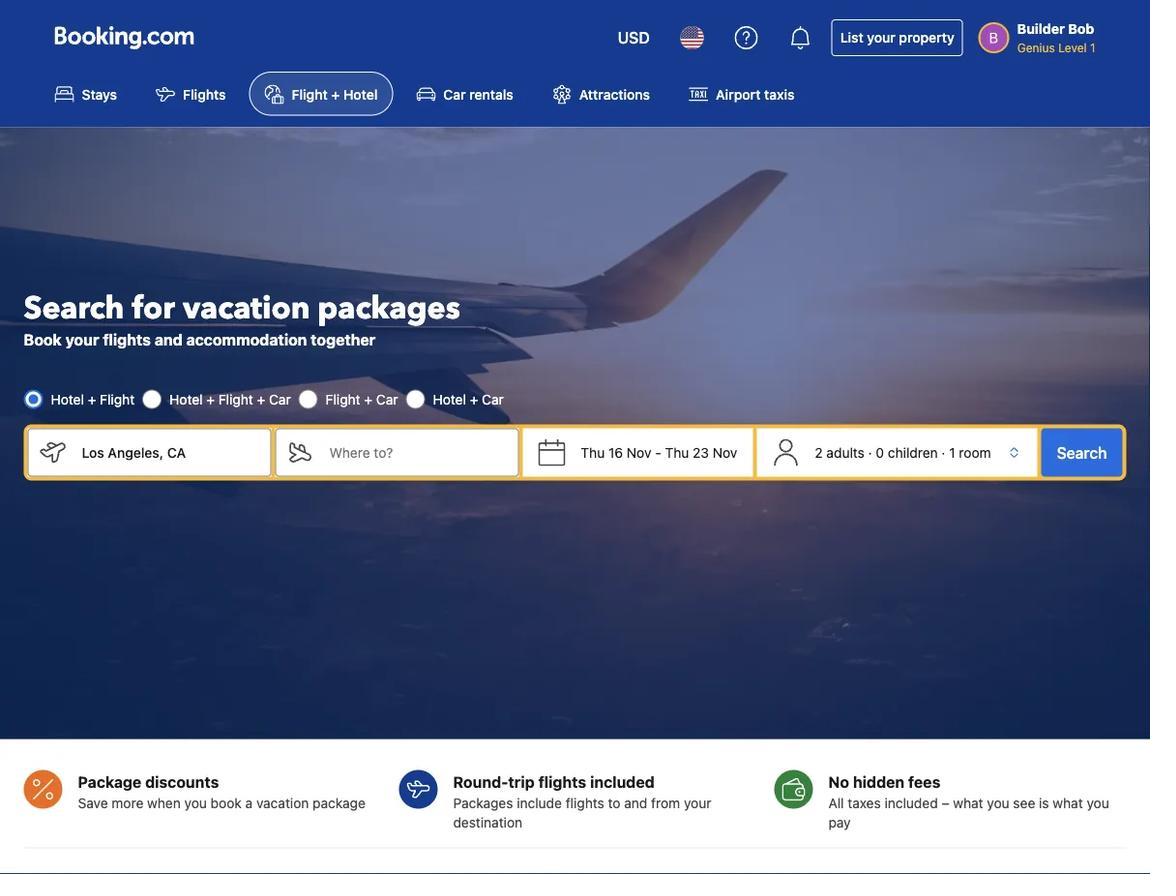 Task type: vqa. For each thing, say whether or not it's contained in the screenshot.
Car
yes



Task type: describe. For each thing, give the bounding box(es) containing it.
all
[[829, 795, 845, 811]]

when
[[147, 795, 181, 811]]

builder
[[1018, 21, 1066, 37]]

list your property
[[841, 30, 955, 45]]

bob
[[1069, 21, 1095, 37]]

accommodation
[[186, 330, 307, 348]]

destination
[[453, 814, 523, 830]]

list
[[841, 30, 864, 45]]

2
[[815, 444, 823, 460]]

3 you from the left
[[1087, 795, 1110, 811]]

taxis
[[765, 86, 795, 102]]

vacation inside search for vacation packages book your flights and accommodation together
[[183, 287, 310, 329]]

16
[[609, 444, 624, 460]]

-
[[656, 444, 662, 460]]

search for vacation packages book your flights and accommodation together
[[24, 287, 461, 348]]

included inside round-trip flights included packages include flights to and from your destination
[[591, 772, 655, 791]]

car rentals
[[444, 86, 514, 102]]

adults
[[827, 444, 865, 460]]

builder bob genius level 1
[[1018, 21, 1096, 54]]

package
[[313, 795, 366, 811]]

is
[[1040, 795, 1050, 811]]

from
[[652, 795, 681, 811]]

23
[[693, 444, 710, 460]]

0
[[876, 444, 885, 460]]

flights link
[[140, 72, 242, 115]]

packages
[[318, 287, 461, 329]]

and inside search for vacation packages book your flights and accommodation together
[[155, 330, 183, 348]]

search button
[[1042, 428, 1123, 477]]

hotel for hotel + car
[[433, 391, 466, 407]]

2 adults · 0 children · 1 room
[[815, 444, 992, 460]]

hidden
[[854, 772, 905, 791]]

stays
[[82, 86, 117, 102]]

attractions link
[[537, 72, 666, 115]]

1 nov from the left
[[627, 444, 652, 460]]

package
[[78, 772, 142, 791]]

2 you from the left
[[988, 795, 1010, 811]]

together
[[311, 330, 376, 348]]

package discounts save more when you book a vacation package
[[78, 772, 366, 811]]

booking.com online hotel reservations image
[[55, 26, 194, 49]]

usd
[[618, 29, 650, 47]]

book
[[211, 795, 242, 811]]

packages
[[453, 795, 513, 811]]

Where from? field
[[66, 428, 271, 477]]

flights
[[183, 86, 226, 102]]

search for search
[[1058, 443, 1108, 462]]

hotel + flight + car
[[170, 391, 291, 407]]

book
[[24, 330, 62, 348]]

thu 16 nov - thu 23 nov
[[581, 444, 738, 460]]

pay
[[829, 814, 851, 830]]

save
[[78, 795, 108, 811]]



Task type: locate. For each thing, give the bounding box(es) containing it.
flights up include
[[539, 772, 587, 791]]

included down fees
[[885, 795, 939, 811]]

car rentals link
[[401, 72, 529, 115]]

a
[[245, 795, 253, 811]]

1 · from the left
[[869, 444, 873, 460]]

rentals
[[470, 86, 514, 102]]

nov right '23'
[[713, 444, 738, 460]]

included inside no hidden fees all taxes included – what you see is what you pay
[[885, 795, 939, 811]]

included
[[591, 772, 655, 791], [885, 795, 939, 811]]

thu right -
[[665, 444, 690, 460]]

and right to
[[625, 795, 648, 811]]

1 left room
[[950, 444, 956, 460]]

search
[[24, 287, 124, 329], [1058, 443, 1108, 462]]

1 vertical spatial included
[[885, 795, 939, 811]]

your inside search for vacation packages book your flights and accommodation together
[[65, 330, 99, 348]]

0 horizontal spatial search
[[24, 287, 124, 329]]

include
[[517, 795, 562, 811]]

1 horizontal spatial included
[[885, 795, 939, 811]]

1 thu from the left
[[581, 444, 605, 460]]

0 horizontal spatial ·
[[869, 444, 873, 460]]

vacation
[[183, 287, 310, 329], [256, 795, 309, 811]]

2 thu from the left
[[665, 444, 690, 460]]

hotel
[[344, 86, 378, 102], [51, 391, 84, 407], [170, 391, 203, 407], [433, 391, 466, 407]]

flights for for
[[103, 330, 151, 348]]

2 · from the left
[[942, 444, 946, 460]]

1 horizontal spatial ·
[[942, 444, 946, 460]]

1 horizontal spatial search
[[1058, 443, 1108, 462]]

2 horizontal spatial you
[[1087, 795, 1110, 811]]

+ for flight + car
[[364, 391, 373, 407]]

2 vertical spatial your
[[684, 795, 712, 811]]

included up to
[[591, 772, 655, 791]]

flight
[[292, 86, 328, 102], [100, 391, 135, 407], [219, 391, 253, 407], [326, 391, 361, 407]]

1 inside "builder bob genius level 1"
[[1091, 41, 1096, 54]]

0 horizontal spatial your
[[65, 330, 99, 348]]

room
[[960, 444, 992, 460]]

· right the children
[[942, 444, 946, 460]]

flight + hotel
[[292, 86, 378, 102]]

search inside search for vacation packages book your flights and accommodation together
[[24, 287, 124, 329]]

0 horizontal spatial nov
[[627, 444, 652, 460]]

0 vertical spatial 1
[[1091, 41, 1096, 54]]

+ for flight + hotel
[[331, 86, 340, 102]]

airport taxis link
[[674, 72, 811, 115]]

1 vertical spatial flights
[[539, 772, 587, 791]]

children
[[889, 444, 939, 460]]

and
[[155, 330, 183, 348], [625, 795, 648, 811]]

taxes
[[848, 795, 882, 811]]

0 vertical spatial vacation
[[183, 287, 310, 329]]

what
[[954, 795, 984, 811], [1054, 795, 1084, 811]]

hotel + car
[[433, 391, 504, 407]]

more
[[112, 795, 144, 811]]

search inside search button
[[1058, 443, 1108, 462]]

thu
[[581, 444, 605, 460], [665, 444, 690, 460]]

flights
[[103, 330, 151, 348], [539, 772, 587, 791], [566, 795, 605, 811]]

trip
[[509, 772, 535, 791]]

0 vertical spatial your
[[868, 30, 896, 45]]

flights for trip
[[566, 795, 605, 811]]

see
[[1014, 795, 1036, 811]]

genius
[[1018, 41, 1056, 54]]

what right is
[[1054, 795, 1084, 811]]

no
[[829, 772, 850, 791]]

0 horizontal spatial what
[[954, 795, 984, 811]]

1 horizontal spatial 1
[[1091, 41, 1096, 54]]

round-trip flights included packages include flights to and from your destination
[[453, 772, 712, 830]]

1 vertical spatial your
[[65, 330, 99, 348]]

what right –
[[954, 795, 984, 811]]

flights down for on the top of page
[[103, 330, 151, 348]]

your right from
[[684, 795, 712, 811]]

usd button
[[607, 15, 662, 61]]

vacation inside "package discounts save more when you book a vacation package"
[[256, 795, 309, 811]]

1 horizontal spatial what
[[1054, 795, 1084, 811]]

2 horizontal spatial your
[[868, 30, 896, 45]]

1
[[1091, 41, 1096, 54], [950, 444, 956, 460]]

1 horizontal spatial nov
[[713, 444, 738, 460]]

1 vertical spatial vacation
[[256, 795, 309, 811]]

0 horizontal spatial and
[[155, 330, 183, 348]]

nov
[[627, 444, 652, 460], [713, 444, 738, 460]]

fees
[[909, 772, 941, 791]]

· left "0"
[[869, 444, 873, 460]]

+ for hotel + car
[[470, 391, 479, 407]]

discounts
[[145, 772, 219, 791]]

+ for hotel + flight
[[88, 391, 96, 407]]

1 horizontal spatial thu
[[665, 444, 690, 460]]

round-
[[453, 772, 509, 791]]

and inside round-trip flights included packages include flights to and from your destination
[[625, 795, 648, 811]]

flights inside search for vacation packages book your flights and accommodation together
[[103, 330, 151, 348]]

0 vertical spatial flights
[[103, 330, 151, 348]]

1 right level
[[1091, 41, 1096, 54]]

search for search for vacation packages book your flights and accommodation together
[[24, 287, 124, 329]]

your right list
[[868, 30, 896, 45]]

2 nov from the left
[[713, 444, 738, 460]]

your right the book
[[65, 330, 99, 348]]

Where to? field
[[314, 428, 519, 477]]

you left see
[[988, 795, 1010, 811]]

0 vertical spatial search
[[24, 287, 124, 329]]

hotel for hotel + flight + car
[[170, 391, 203, 407]]

+ for hotel + flight + car
[[207, 391, 215, 407]]

1 what from the left
[[954, 795, 984, 811]]

1 vertical spatial and
[[625, 795, 648, 811]]

property
[[900, 30, 955, 45]]

1 horizontal spatial your
[[684, 795, 712, 811]]

you right is
[[1087, 795, 1110, 811]]

0 horizontal spatial included
[[591, 772, 655, 791]]

2 what from the left
[[1054, 795, 1084, 811]]

·
[[869, 444, 873, 460], [942, 444, 946, 460]]

2 vertical spatial flights
[[566, 795, 605, 811]]

level
[[1059, 41, 1088, 54]]

thu left the 16
[[581, 444, 605, 460]]

flight + hotel link
[[249, 72, 393, 115]]

nov left -
[[627, 444, 652, 460]]

airport taxis
[[716, 86, 795, 102]]

hotel for hotel + flight
[[51, 391, 84, 407]]

1 you from the left
[[184, 795, 207, 811]]

+
[[331, 86, 340, 102], [88, 391, 96, 407], [207, 391, 215, 407], [257, 391, 265, 407], [364, 391, 373, 407], [470, 391, 479, 407]]

0 vertical spatial and
[[155, 330, 183, 348]]

flights left to
[[566, 795, 605, 811]]

0 vertical spatial included
[[591, 772, 655, 791]]

and down for on the top of page
[[155, 330, 183, 348]]

1 vertical spatial search
[[1058, 443, 1108, 462]]

0 horizontal spatial 1
[[950, 444, 956, 460]]

0 horizontal spatial you
[[184, 795, 207, 811]]

attractions
[[580, 86, 651, 102]]

0 horizontal spatial thu
[[581, 444, 605, 460]]

car
[[444, 86, 466, 102], [269, 391, 291, 407], [376, 391, 398, 407], [482, 391, 504, 407]]

1 horizontal spatial you
[[988, 795, 1010, 811]]

you down discounts
[[184, 795, 207, 811]]

flight + car
[[326, 391, 398, 407]]

vacation right a
[[256, 795, 309, 811]]

airport
[[716, 86, 761, 102]]

to
[[608, 795, 621, 811]]

list your property link
[[832, 19, 964, 56]]

1 vertical spatial 1
[[950, 444, 956, 460]]

no hidden fees all taxes included – what you see is what you pay
[[829, 772, 1110, 830]]

your
[[868, 30, 896, 45], [65, 330, 99, 348], [684, 795, 712, 811]]

stays link
[[39, 72, 133, 115]]

–
[[942, 795, 950, 811]]

for
[[132, 287, 175, 329]]

your inside round-trip flights included packages include flights to and from your destination
[[684, 795, 712, 811]]

you
[[184, 795, 207, 811], [988, 795, 1010, 811], [1087, 795, 1110, 811]]

1 horizontal spatial and
[[625, 795, 648, 811]]

you inside "package discounts save more when you book a vacation package"
[[184, 795, 207, 811]]

flight inside flight + hotel link
[[292, 86, 328, 102]]

hotel + flight
[[51, 391, 135, 407]]

vacation up accommodation
[[183, 287, 310, 329]]



